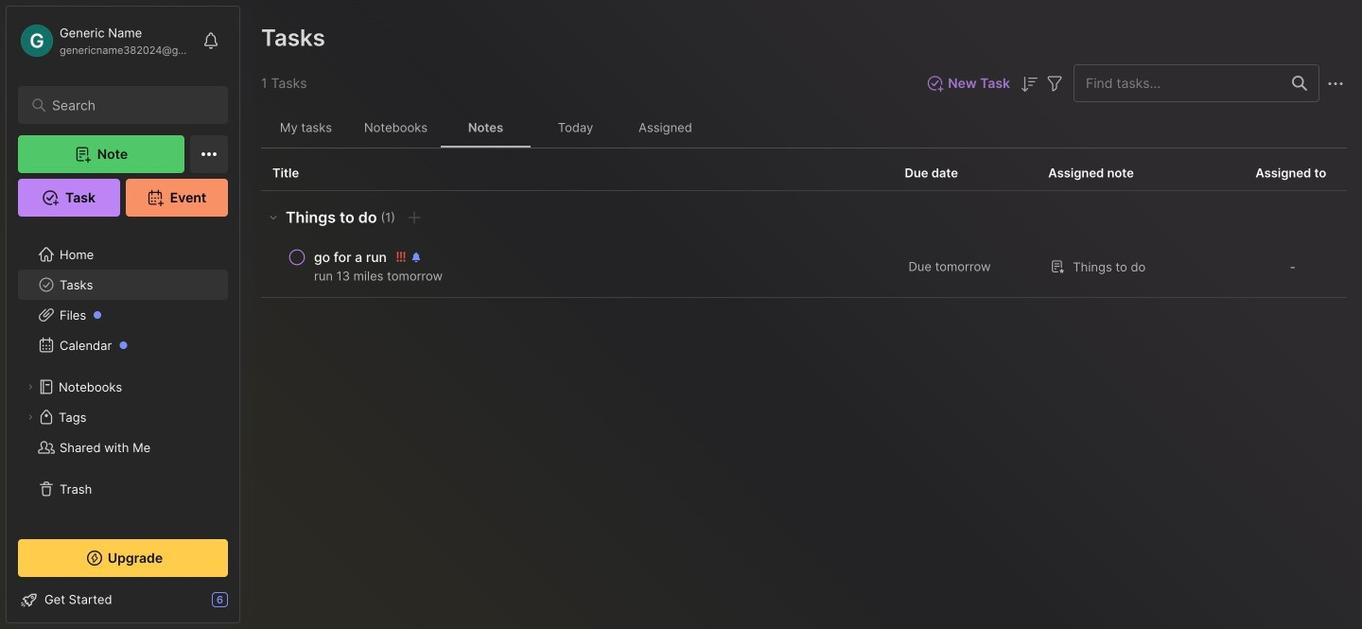 Task type: locate. For each thing, give the bounding box(es) containing it.
none search field inside main element
[[52, 94, 203, 116]]

go for a run 1 cell
[[314, 248, 387, 267]]

row group
[[261, 191, 1348, 298]]

filter tasks image
[[1044, 72, 1067, 95]]

click to collapse image
[[239, 594, 253, 617]]

main element
[[0, 0, 246, 629]]

expand notebooks image
[[25, 381, 36, 393]]

None search field
[[52, 94, 203, 116]]

row
[[261, 237, 1348, 298], [273, 244, 883, 290]]

Sort tasks by… field
[[1018, 72, 1041, 96]]

More actions and view options field
[[1320, 71, 1348, 95]]

collapse 03c41524-719f-f0b7-690f-710baf3c54ca image
[[266, 209, 281, 225]]

tree
[[7, 209, 239, 522]]

create a task image
[[403, 206, 426, 229]]

Help and Learning task checklist field
[[7, 585, 239, 615]]



Task type: describe. For each thing, give the bounding box(es) containing it.
more actions and view options image
[[1325, 72, 1348, 95]]

Account field
[[18, 22, 193, 60]]

Search text field
[[52, 97, 203, 115]]

expand tags image
[[25, 412, 36, 423]]

tree inside main element
[[7, 209, 239, 522]]

Find tasks… text field
[[1075, 68, 1282, 99]]

Filter tasks field
[[1044, 71, 1067, 95]]



Task type: vqa. For each thing, say whether or not it's contained in the screenshot.
EXPAND NOTEBOOKS image
yes



